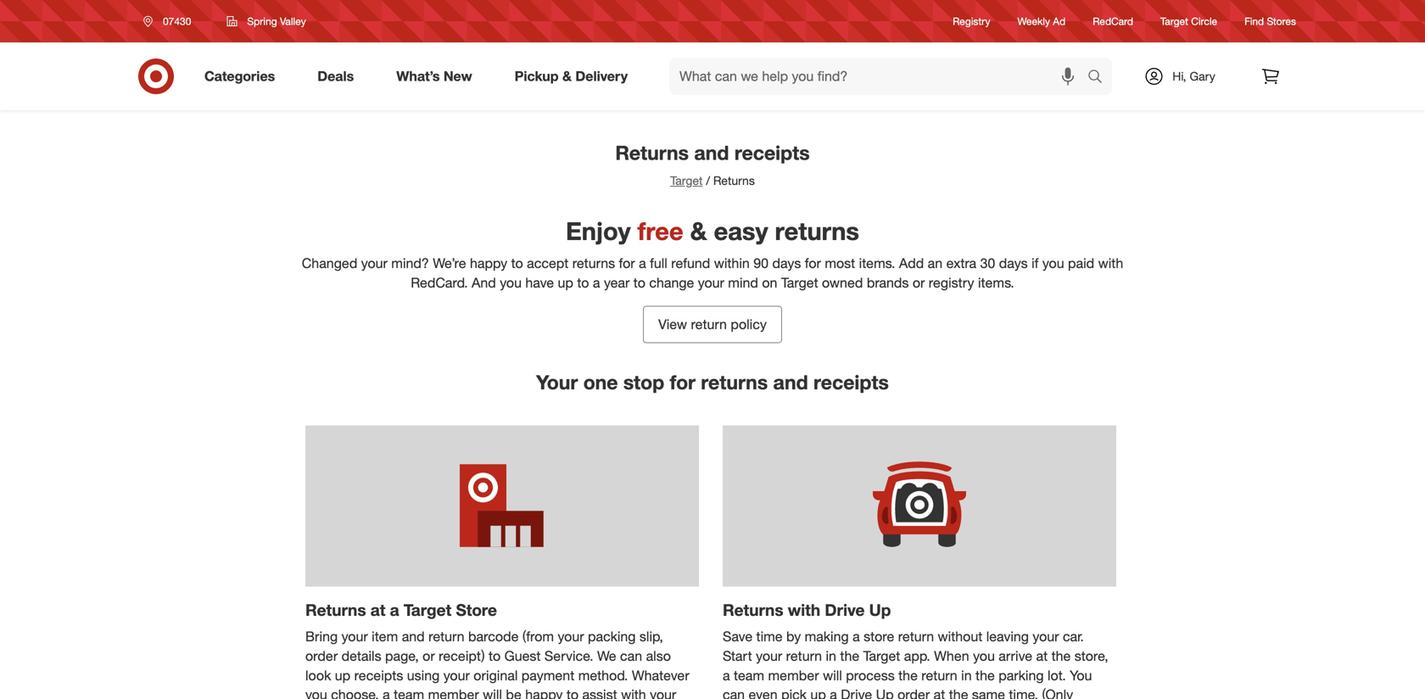 Task type: locate. For each thing, give the bounding box(es) containing it.
2 horizontal spatial and
[[774, 371, 808, 394]]

0 vertical spatial will
[[823, 667, 843, 684]]

0 vertical spatial team
[[734, 667, 765, 684]]

& right pickup
[[563, 68, 572, 84]]

for up year
[[619, 255, 635, 272]]

1 vertical spatial in
[[962, 667, 972, 684]]

can left even at right
[[723, 687, 745, 699]]

can right we
[[620, 648, 643, 664]]

1 horizontal spatial or
[[913, 274, 925, 291]]

member down "using"
[[428, 687, 479, 699]]

also
[[646, 648, 671, 664]]

1 horizontal spatial days
[[999, 255, 1028, 272]]

happy inside bring your item and return barcode (from your packing slip, order details page, or receipt) to guest service. we can also look up receipts using your original payment method. whatever you choose, a team member will be happy to assist with y
[[526, 687, 563, 699]]

car.
[[1063, 628, 1084, 645]]

or
[[913, 274, 925, 291], [423, 648, 435, 664]]

0 horizontal spatial can
[[620, 648, 643, 664]]

to
[[511, 255, 523, 272], [577, 274, 589, 291], [634, 274, 646, 291], [489, 648, 501, 664], [567, 687, 579, 699]]

can inside save time by making a store return without leaving your car. start your return in the target app. when you arrive at the store, a team member will process the return in the parking lot. you can even pick up a drive up order at the same time. (o
[[723, 687, 745, 699]]

in down "making"
[[826, 648, 837, 664]]

up inside save time by making a store return without leaving your car. start your return in the target app. when you arrive at the store, a team member will process the return in the parking lot. you can even pick up a drive up order at the same time. (o
[[876, 687, 894, 699]]

registry
[[953, 15, 991, 28]]

circle
[[1192, 15, 1218, 28]]

target circle
[[1161, 15, 1218, 28]]

items. down 30
[[978, 274, 1015, 291]]

can
[[620, 648, 643, 664], [723, 687, 745, 699]]

0 vertical spatial receipts
[[735, 141, 810, 165]]

a right pick
[[830, 687, 837, 699]]

1 vertical spatial at
[[1037, 648, 1048, 664]]

0 horizontal spatial up
[[335, 667, 351, 684]]

receipts inside the returns and receipts target / returns
[[735, 141, 810, 165]]

target right on
[[781, 274, 819, 291]]

target inside the returns and receipts target / returns
[[671, 173, 703, 188]]

0 horizontal spatial with
[[621, 687, 646, 699]]

1 vertical spatial member
[[428, 687, 479, 699]]

in down when
[[962, 667, 972, 684]]

2 horizontal spatial with
[[1099, 255, 1124, 272]]

or inside bring your item and return barcode (from your packing slip, order details page, or receipt) to guest service. we can also look up receipts using your original payment method. whatever you choose, a team member will be happy to assist with y
[[423, 648, 435, 664]]

target left '/'
[[671, 173, 703, 188]]

happy down payment
[[526, 687, 563, 699]]

up inside save time by making a store return without leaving your car. start your return in the target app. when you arrive at the store, a team member will process the return in the parking lot. you can even pick up a drive up order at the same time. (o
[[811, 687, 826, 699]]

2 horizontal spatial receipts
[[814, 371, 889, 394]]

1 vertical spatial drive
[[841, 687, 873, 699]]

up down process
[[876, 687, 894, 699]]

1 vertical spatial can
[[723, 687, 745, 699]]

what's new
[[397, 68, 472, 84]]

returns up bring
[[306, 600, 366, 620]]

mind?
[[391, 255, 429, 272]]

details
[[342, 648, 382, 664]]

order down bring
[[306, 648, 338, 664]]

target left store
[[404, 600, 452, 620]]

gary
[[1190, 69, 1216, 84]]

pick
[[782, 687, 807, 699]]

with inside bring your item and return barcode (from your packing slip, order details page, or receipt) to guest service. we can also look up receipts using your original payment method. whatever you choose, a team member will be happy to assist with y
[[621, 687, 646, 699]]

team up even at right
[[734, 667, 765, 684]]

mind
[[728, 274, 759, 291]]

at up item
[[371, 600, 386, 620]]

order down app.
[[898, 687, 930, 699]]

returns up target 'link'
[[616, 141, 689, 165]]

a right choose, on the bottom
[[383, 687, 390, 699]]

0 horizontal spatial at
[[371, 600, 386, 620]]

0 horizontal spatial and
[[402, 628, 425, 645]]

weekly ad link
[[1018, 14, 1066, 28]]

0 vertical spatial with
[[1099, 255, 1124, 272]]

1 horizontal spatial and
[[694, 141, 729, 165]]

2 vertical spatial up
[[811, 687, 826, 699]]

deals
[[318, 68, 354, 84]]

you inside bring your item and return barcode (from your packing slip, order details page, or receipt) to guest service. we can also look up receipts using your original payment method. whatever you choose, a team member will be happy to assist with y
[[306, 687, 327, 699]]

your left mind?
[[361, 255, 388, 272]]

easy
[[714, 216, 768, 246]]

1 vertical spatial up
[[876, 687, 894, 699]]

1 vertical spatial returns
[[573, 255, 615, 272]]

0 vertical spatial and
[[694, 141, 729, 165]]

by
[[787, 628, 801, 645]]

return down when
[[922, 667, 958, 684]]

up right have
[[558, 274, 574, 291]]

with up by
[[788, 600, 821, 620]]

a
[[639, 255, 646, 272], [593, 274, 600, 291], [390, 600, 399, 620], [853, 628, 860, 645], [723, 667, 730, 684], [383, 687, 390, 699], [830, 687, 837, 699]]

(from
[[523, 628, 554, 645]]

1 vertical spatial &
[[690, 216, 707, 246]]

returns up save
[[723, 600, 784, 620]]

return
[[691, 316, 727, 333], [429, 628, 465, 645], [898, 628, 934, 645], [786, 648, 822, 664], [922, 667, 958, 684]]

target inside changed your mind? we're happy to accept returns for a full refund within 90 days for most items. add an extra 30 days if you paid with redcard. and you have up to a year to change your mind on target owned brands or registry items.
[[781, 274, 819, 291]]

the up process
[[840, 648, 860, 664]]

1 vertical spatial and
[[774, 371, 808, 394]]

returns
[[775, 216, 860, 246], [573, 255, 615, 272], [701, 371, 768, 394]]

a down the start
[[723, 667, 730, 684]]

start
[[723, 648, 752, 664]]

1 horizontal spatial returns
[[701, 371, 768, 394]]

returns with drive up
[[723, 600, 891, 620]]

target left circle
[[1161, 15, 1189, 28]]

2 vertical spatial with
[[621, 687, 646, 699]]

1 vertical spatial order
[[898, 687, 930, 699]]

2 horizontal spatial at
[[1037, 648, 1048, 664]]

original
[[474, 667, 518, 684]]

0 horizontal spatial receipts
[[354, 667, 403, 684]]

days left if
[[999, 255, 1028, 272]]

happy
[[470, 255, 508, 272], [526, 687, 563, 699]]

up right pick
[[811, 687, 826, 699]]

1 horizontal spatial happy
[[526, 687, 563, 699]]

1 horizontal spatial order
[[898, 687, 930, 699]]

the up lot. on the bottom
[[1052, 648, 1071, 664]]

within
[[714, 255, 750, 272]]

30
[[981, 255, 996, 272]]

target down 'store'
[[864, 648, 901, 664]]

2 vertical spatial and
[[402, 628, 425, 645]]

1 vertical spatial or
[[423, 648, 435, 664]]

the up same
[[976, 667, 995, 684]]

you down look
[[306, 687, 327, 699]]

change
[[650, 274, 694, 291]]

when
[[934, 648, 970, 664]]

returns up year
[[573, 255, 615, 272]]

0 horizontal spatial will
[[483, 687, 502, 699]]

receipts inside bring your item and return barcode (from your packing slip, order details page, or receipt) to guest service. we can also look up receipts using your original payment method. whatever you choose, a team member will be happy to assist with y
[[354, 667, 403, 684]]

items. up brands
[[859, 255, 896, 272]]

your
[[536, 371, 578, 394]]

0 horizontal spatial or
[[423, 648, 435, 664]]

paid
[[1068, 255, 1095, 272]]

you down leaving on the bottom right of page
[[973, 648, 995, 664]]

0 vertical spatial member
[[768, 667, 819, 684]]

your left car. on the bottom right of the page
[[1033, 628, 1060, 645]]

or down "add"
[[913, 274, 925, 291]]

happy inside changed your mind? we're happy to accept returns for a full refund within 90 days for most items. add an extra 30 days if you paid with redcard. and you have up to a year to change your mind on target owned brands or registry items.
[[470, 255, 508, 272]]

0 horizontal spatial items.
[[859, 255, 896, 272]]

1 vertical spatial up
[[335, 667, 351, 684]]

to up original
[[489, 648, 501, 664]]

1 horizontal spatial in
[[962, 667, 972, 684]]

return right view
[[691, 316, 727, 333]]

what's new link
[[382, 58, 494, 95]]

and inside bring your item and return barcode (from your packing slip, order details page, or receipt) to guest service. we can also look up receipts using your original payment method. whatever you choose, a team member will be happy to assist with y
[[402, 628, 425, 645]]

delivery
[[576, 68, 628, 84]]

up inside bring your item and return barcode (from your packing slip, order details page, or receipt) to guest service. we can also look up receipts using your original payment method. whatever you choose, a team member will be happy to assist with y
[[335, 667, 351, 684]]

happy up and
[[470, 255, 508, 272]]

0 horizontal spatial member
[[428, 687, 479, 699]]

1 vertical spatial will
[[483, 687, 502, 699]]

0 vertical spatial &
[[563, 68, 572, 84]]

returns and receipts target / returns
[[616, 141, 810, 188]]

2 vertical spatial returns
[[701, 371, 768, 394]]

and
[[472, 274, 496, 291]]

2 vertical spatial at
[[934, 687, 946, 699]]

1 horizontal spatial can
[[723, 687, 745, 699]]

07430
[[163, 15, 191, 28]]

at down when
[[934, 687, 946, 699]]

0 horizontal spatial returns
[[573, 255, 615, 272]]

target inside save time by making a store return without leaving your car. start your return in the target app. when you arrive at the store, a team member will process the return in the parking lot. you can even pick up a drive up order at the same time. (o
[[864, 648, 901, 664]]

save time by making a store return without leaving your car. start your return in the target app. when you arrive at the store, a team member will process the return in the parking lot. you can even pick up a drive up order at the same time. (o
[[723, 628, 1109, 699]]

days right 90
[[773, 255, 801, 272]]

or up "using"
[[423, 648, 435, 664]]

drive up "making"
[[825, 600, 865, 620]]

returns for your one stop for returns and receipts
[[701, 371, 768, 394]]

2 vertical spatial receipts
[[354, 667, 403, 684]]

0 horizontal spatial days
[[773, 255, 801, 272]]

0 vertical spatial or
[[913, 274, 925, 291]]

page,
[[385, 648, 419, 664]]

member
[[768, 667, 819, 684], [428, 687, 479, 699]]

to left year
[[577, 274, 589, 291]]

the down app.
[[899, 667, 918, 684]]

will inside save time by making a store return without leaving your car. start your return in the target app. when you arrive at the store, a team member will process the return in the parking lot. you can even pick up a drive up order at the same time. (o
[[823, 667, 843, 684]]

1 horizontal spatial team
[[734, 667, 765, 684]]

have
[[526, 274, 554, 291]]

What can we help you find? suggestions appear below search field
[[670, 58, 1092, 95]]

pickup & delivery
[[515, 68, 628, 84]]

will inside bring your item and return barcode (from your packing slip, order details page, or receipt) to guest service. we can also look up receipts using your original payment method. whatever you choose, a team member will be happy to assist with y
[[483, 687, 502, 699]]

member inside save time by making a store return without leaving your car. start your return in the target app. when you arrive at the store, a team member will process the return in the parking lot. you can even pick up a drive up order at the same time. (o
[[768, 667, 819, 684]]

owned
[[822, 274, 863, 291]]

1 horizontal spatial will
[[823, 667, 843, 684]]

team
[[734, 667, 765, 684], [394, 687, 424, 699]]

enjoy free & easy returns
[[566, 216, 860, 246]]

returns up most
[[775, 216, 860, 246]]

stop
[[624, 371, 665, 394]]

for right stop
[[670, 371, 696, 394]]

& up refund
[[690, 216, 707, 246]]

app.
[[904, 648, 931, 664]]

a left 'store'
[[853, 628, 860, 645]]

team inside save time by making a store return without leaving your car. start your return in the target app. when you arrive at the store, a team member will process the return in the parking lot. you can even pick up a drive up order at the same time. (o
[[734, 667, 765, 684]]

we're
[[433, 255, 466, 272]]

team down "using"
[[394, 687, 424, 699]]

1 horizontal spatial with
[[788, 600, 821, 620]]

1 horizontal spatial receipts
[[735, 141, 810, 165]]

1 vertical spatial happy
[[526, 687, 563, 699]]

0 vertical spatial in
[[826, 648, 837, 664]]

up up choose, on the bottom
[[335, 667, 351, 684]]

1 vertical spatial team
[[394, 687, 424, 699]]

categories link
[[190, 58, 296, 95]]

&
[[563, 68, 572, 84], [690, 216, 707, 246]]

0 vertical spatial returns
[[775, 216, 860, 246]]

1 vertical spatial items.
[[978, 274, 1015, 291]]

0 horizontal spatial order
[[306, 648, 338, 664]]

making
[[805, 628, 849, 645]]

same
[[972, 687, 1006, 699]]

will left process
[[823, 667, 843, 684]]

find
[[1245, 15, 1265, 28]]

up up 'store'
[[870, 600, 891, 620]]

a left year
[[593, 274, 600, 291]]

without
[[938, 628, 983, 645]]

at
[[371, 600, 386, 620], [1037, 648, 1048, 664], [934, 687, 946, 699]]

2 horizontal spatial up
[[811, 687, 826, 699]]

0 vertical spatial happy
[[470, 255, 508, 272]]

drive down process
[[841, 687, 873, 699]]

up
[[870, 600, 891, 620], [876, 687, 894, 699]]

for left most
[[805, 255, 821, 272]]

hi,
[[1173, 69, 1187, 84]]

1 horizontal spatial up
[[558, 274, 574, 291]]

the left same
[[949, 687, 969, 699]]

your
[[361, 255, 388, 272], [698, 274, 725, 291], [342, 628, 368, 645], [558, 628, 584, 645], [1033, 628, 1060, 645], [756, 648, 783, 664], [444, 667, 470, 684]]

the
[[840, 648, 860, 664], [1052, 648, 1071, 664], [899, 667, 918, 684], [976, 667, 995, 684], [949, 687, 969, 699]]

returns down policy
[[701, 371, 768, 394]]

1 horizontal spatial items.
[[978, 274, 1015, 291]]

0 vertical spatial order
[[306, 648, 338, 664]]

and inside the returns and receipts target / returns
[[694, 141, 729, 165]]

at up lot. on the bottom
[[1037, 648, 1048, 664]]

0 vertical spatial at
[[371, 600, 386, 620]]

0 horizontal spatial for
[[619, 255, 635, 272]]

look
[[306, 667, 331, 684]]

1 horizontal spatial member
[[768, 667, 819, 684]]

return up receipt) in the left bottom of the page
[[429, 628, 465, 645]]

member up pick
[[768, 667, 819, 684]]

most
[[825, 255, 856, 272]]

returns at a target store
[[306, 600, 497, 620]]

receipts
[[735, 141, 810, 165], [814, 371, 889, 394], [354, 667, 403, 684]]

returns right '/'
[[714, 173, 755, 188]]

full
[[650, 255, 668, 272]]

2 horizontal spatial returns
[[775, 216, 860, 246]]

with down whatever
[[621, 687, 646, 699]]

search
[[1080, 70, 1121, 86]]

with right paid on the right top of the page
[[1099, 255, 1124, 272]]

target link
[[671, 173, 703, 188]]

your down refund
[[698, 274, 725, 291]]

0 vertical spatial up
[[558, 274, 574, 291]]

you inside save time by making a store return without leaving your car. start your return in the target app. when you arrive at the store, a team member will process the return in the parking lot. you can even pick up a drive up order at the same time. (o
[[973, 648, 995, 664]]

will down original
[[483, 687, 502, 699]]

0 horizontal spatial happy
[[470, 255, 508, 272]]

ad
[[1053, 15, 1066, 28]]

0 horizontal spatial team
[[394, 687, 424, 699]]

method.
[[579, 667, 628, 684]]

in
[[826, 648, 837, 664], [962, 667, 972, 684]]

0 vertical spatial can
[[620, 648, 643, 664]]



Task type: describe. For each thing, give the bounding box(es) containing it.
weekly ad
[[1018, 15, 1066, 28]]

1 horizontal spatial for
[[670, 371, 696, 394]]

returns for at
[[306, 600, 366, 620]]

stores
[[1267, 15, 1297, 28]]

weekly
[[1018, 15, 1051, 28]]

pickup & delivery link
[[500, 58, 649, 95]]

return up app.
[[898, 628, 934, 645]]

choose,
[[331, 687, 379, 699]]

order inside bring your item and return barcode (from your packing slip, order details page, or receipt) to guest service. we can also look up receipts using your original payment method. whatever you choose, a team member will be happy to assist with y
[[306, 648, 338, 664]]

changed your mind? we're happy to accept returns for a full refund within 90 days for most items. add an extra 30 days if you paid with redcard. and you have up to a year to change your mind on target owned brands or registry items.
[[302, 255, 1124, 291]]

you right if
[[1043, 255, 1065, 272]]

redcard
[[1093, 15, 1134, 28]]

0 horizontal spatial &
[[563, 68, 572, 84]]

bring
[[306, 628, 338, 645]]

be
[[506, 687, 522, 699]]

even
[[749, 687, 778, 699]]

or inside changed your mind? we're happy to accept returns for a full refund within 90 days for most items. add an extra 30 days if you paid with redcard. and you have up to a year to change your mind on target owned brands or registry items.
[[913, 274, 925, 291]]

1 days from the left
[[773, 255, 801, 272]]

member inside bring your item and return barcode (from your packing slip, order details page, or receipt) to guest service. we can also look up receipts using your original payment method. whatever you choose, a team member will be happy to assist with y
[[428, 687, 479, 699]]

1 horizontal spatial at
[[934, 687, 946, 699]]

target circle link
[[1161, 14, 1218, 28]]

refund
[[671, 255, 711, 272]]

hi, gary
[[1173, 69, 1216, 84]]

up inside changed your mind? we're happy to accept returns for a full refund within 90 days for most items. add an extra 30 days if you paid with redcard. and you have up to a year to change your mind on target owned brands or registry items.
[[558, 274, 574, 291]]

0 vertical spatial items.
[[859, 255, 896, 272]]

new
[[444, 68, 472, 84]]

a left full
[[639, 255, 646, 272]]

whatever
[[632, 667, 690, 684]]

what's
[[397, 68, 440, 84]]

barcode
[[468, 628, 519, 645]]

leaving
[[987, 628, 1029, 645]]

free
[[638, 216, 684, 246]]

a up item
[[390, 600, 399, 620]]

add
[[899, 255, 924, 272]]

your down receipt) in the left bottom of the page
[[444, 667, 470, 684]]

valley
[[280, 15, 306, 28]]

lot.
[[1048, 667, 1066, 684]]

1 horizontal spatial &
[[690, 216, 707, 246]]

returns for with
[[723, 600, 784, 620]]

time
[[757, 628, 783, 645]]

categories
[[205, 68, 275, 84]]

07430 button
[[132, 6, 209, 36]]

arrive
[[999, 648, 1033, 664]]

a inside bring your item and return barcode (from your packing slip, order details page, or receipt) to guest service. we can also look up receipts using your original payment method. whatever you choose, a team member will be happy to assist with y
[[383, 687, 390, 699]]

packing
[[588, 628, 636, 645]]

to left assist
[[567, 687, 579, 699]]

on
[[762, 274, 778, 291]]

spring
[[247, 15, 277, 28]]

policy
[[731, 316, 767, 333]]

using
[[407, 667, 440, 684]]

extra
[[947, 255, 977, 272]]

find stores
[[1245, 15, 1297, 28]]

payment
[[522, 667, 575, 684]]

year
[[604, 274, 630, 291]]

return inside bring your item and return barcode (from your packing slip, order details page, or receipt) to guest service. we can also look up receipts using your original payment method. whatever you choose, a team member will be happy to assist with y
[[429, 628, 465, 645]]

order inside save time by making a store return without leaving your car. start your return in the target app. when you arrive at the store, a team member will process the return in the parking lot. you can even pick up a drive up order at the same time. (o
[[898, 687, 930, 699]]

store,
[[1075, 648, 1109, 664]]

one
[[584, 371, 618, 394]]

assist
[[583, 687, 617, 699]]

drive inside save time by making a store return without leaving your car. start your return in the target app. when you arrive at the store, a team member will process the return in the parking lot. you can even pick up a drive up order at the same time. (o
[[841, 687, 873, 699]]

you right and
[[500, 274, 522, 291]]

your down time
[[756, 648, 783, 664]]

2 horizontal spatial for
[[805, 255, 821, 272]]

your up details
[[342, 628, 368, 645]]

slip,
[[640, 628, 663, 645]]

with inside changed your mind? we're happy to accept returns for a full refund within 90 days for most items. add an extra 30 days if you paid with redcard. and you have up to a year to change your mind on target owned brands or registry items.
[[1099, 255, 1124, 272]]

redcard.
[[411, 274, 468, 291]]

item
[[372, 628, 398, 645]]

deals link
[[303, 58, 375, 95]]

to left accept
[[511, 255, 523, 272]]

spring valley
[[247, 15, 306, 28]]

0 horizontal spatial in
[[826, 648, 837, 664]]

0 vertical spatial drive
[[825, 600, 865, 620]]

changed
[[302, 255, 358, 272]]

returns inside changed your mind? we're happy to accept returns for a full refund within 90 days for most items. add an extra 30 days if you paid with redcard. and you have up to a year to change your mind on target owned brands or registry items.
[[573, 255, 615, 272]]

1 vertical spatial with
[[788, 600, 821, 620]]

can inside bring your item and return barcode (from your packing slip, order details page, or receipt) to guest service. we can also look up receipts using your original payment method. whatever you choose, a team member will be happy to assist with y
[[620, 648, 643, 664]]

store
[[864, 628, 895, 645]]

registry
[[929, 274, 975, 291]]

find stores link
[[1245, 14, 1297, 28]]

guest
[[505, 648, 541, 664]]

1 vertical spatial receipts
[[814, 371, 889, 394]]

returns for enjoy free & easy returns
[[775, 216, 860, 246]]

returns for and
[[616, 141, 689, 165]]

brands
[[867, 274, 909, 291]]

90
[[754, 255, 769, 272]]

/
[[706, 173, 710, 188]]

your one stop for returns and receipts
[[536, 371, 889, 394]]

time.
[[1009, 687, 1039, 699]]

return down by
[[786, 648, 822, 664]]

team inside bring your item and return barcode (from your packing slip, order details page, or receipt) to guest service. we can also look up receipts using your original payment method. whatever you choose, a team member will be happy to assist with y
[[394, 687, 424, 699]]

service.
[[545, 648, 594, 664]]

enjoy
[[566, 216, 631, 246]]

your up service.
[[558, 628, 584, 645]]

pickup
[[515, 68, 559, 84]]

we
[[597, 648, 617, 664]]

parking
[[999, 667, 1044, 684]]

search button
[[1080, 58, 1121, 98]]

receipt)
[[439, 648, 485, 664]]

you
[[1070, 667, 1093, 684]]

2 days from the left
[[999, 255, 1028, 272]]

view return policy link
[[643, 306, 782, 343]]

process
[[846, 667, 895, 684]]

view
[[659, 316, 687, 333]]

0 vertical spatial up
[[870, 600, 891, 620]]

to right year
[[634, 274, 646, 291]]



Task type: vqa. For each thing, say whether or not it's contained in the screenshot.
returns to the middle
yes



